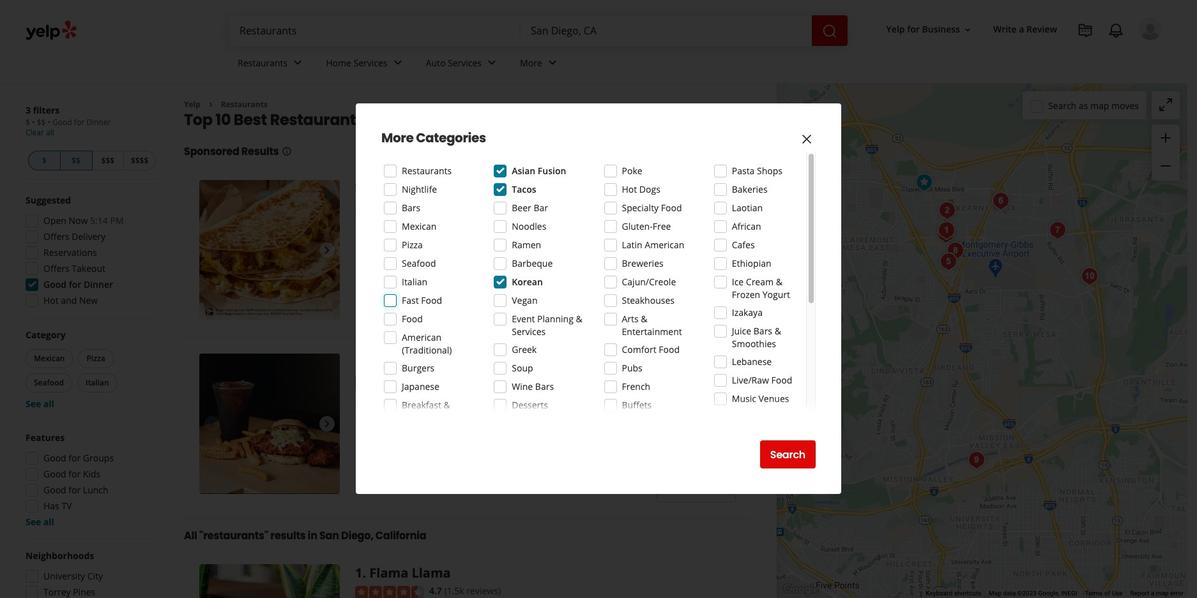 Task type: describe. For each thing, give the bounding box(es) containing it.
services for auto services
[[448, 57, 482, 69]]

taco bell link
[[355, 180, 412, 198]]

clear
[[26, 127, 44, 138]]

projects image
[[1078, 23, 1093, 38]]

main chick hot chicken
[[355, 354, 506, 372]]

taco bell image
[[199, 180, 340, 321]]

5:14
[[90, 215, 108, 227]]

1:00
[[403, 225, 420, 237]]

1 vertical spatial san
[[319, 529, 339, 544]]

things
[[688, 255, 714, 267]]

16 info v2 image
[[282, 147, 292, 157]]

planning
[[538, 313, 574, 325]]

fast
[[402, 295, 419, 307]]

quick.
[[588, 242, 612, 255]]

more link
[[510, 46, 571, 83]]

1 . flama llama
[[355, 565, 451, 582]]

outdoor
[[368, 483, 399, 494]]

african
[[732, 220, 762, 233]]

latin american
[[622, 239, 685, 251]]

a up few
[[668, 242, 673, 255]]

0 horizontal spatial to
[[500, 242, 509, 255]]

16 chevron down v2 image
[[963, 25, 973, 35]]

0 vertical spatial takeout
[[72, 263, 105, 275]]

group containing features
[[22, 432, 158, 529]]

.
[[363, 565, 366, 582]]

map for error
[[1157, 591, 1169, 598]]

american (new) button
[[411, 395, 477, 408]]

ice
[[732, 276, 744, 288]]

seafood inside button
[[34, 378, 64, 389]]

home
[[326, 57, 351, 69]]

auto services
[[426, 57, 482, 69]]

speaker
[[527, 242, 560, 255]]

near
[[367, 110, 404, 131]]

dogs
[[640, 183, 661, 196]]

were
[[369, 268, 390, 280]]

vegan
[[512, 295, 538, 307]]

answer
[[369, 255, 400, 267]]

lebanese
[[732, 356, 772, 368]]

see all button for category
[[26, 398, 54, 410]]

"restaurants"
[[199, 529, 268, 544]]

bar
[[534, 202, 548, 214]]

for for business
[[908, 23, 920, 35]]

0 horizontal spatial diego,
[[341, 529, 374, 544]]

vista
[[569, 395, 589, 408]]

pubs
[[622, 362, 643, 375]]

free
[[653, 220, 671, 233]]

0 vertical spatial diego,
[[440, 110, 488, 131]]

taco
[[355, 180, 385, 198]]

restaurants up 16 info v2 icon
[[270, 110, 364, 131]]

more for more categories
[[382, 129, 414, 147]]

yelp for yelp for business
[[887, 23, 905, 35]]

all for category
[[43, 398, 54, 410]]

and down quick.
[[593, 255, 609, 267]]

0 horizontal spatial main chick hot chicken image
[[199, 354, 340, 495]]

zoom out image
[[1159, 159, 1174, 174]]

wine bars
[[512, 381, 554, 393]]

soup
[[512, 362, 533, 375]]

results
[[241, 145, 279, 159]]

16 checkmark v2 image for start order
[[439, 483, 449, 494]]

reviews) for 4.7 (1.5k reviews)
[[467, 586, 501, 598]]

features
[[26, 432, 65, 444]]

pizza button
[[78, 350, 114, 369]]

sandwiches button
[[355, 395, 405, 408]]

midway
[[519, 205, 551, 218]]

mexican button
[[26, 350, 73, 369]]

brunch inside more categories dialog
[[402, 412, 432, 424]]

music venues
[[732, 393, 790, 405]]

cross street image
[[933, 222, 959, 247]]

best
[[234, 110, 267, 131]]

until
[[382, 225, 400, 237]]

take
[[420, 255, 438, 267]]

& inside ice cream & frozen yogurt
[[776, 276, 783, 288]]

2 my from the left
[[627, 255, 639, 267]]

second
[[675, 242, 705, 255]]

keyboard
[[926, 591, 953, 598]]

2 horizontal spatial to
[[707, 242, 716, 255]]

seafood button
[[26, 374, 72, 393]]

yelp link
[[184, 99, 201, 110]]

see for category
[[26, 398, 41, 410]]

comfort food
[[622, 344, 680, 356]]

pasta shops
[[732, 165, 783, 177]]

close image
[[799, 132, 815, 147]]

sponsored
[[184, 145, 239, 159]]

for for lunch
[[69, 484, 81, 497]]

has
[[43, 500, 59, 513]]

group containing suggested
[[22, 194, 158, 311]]

ice cream & frozen yogurt
[[732, 276, 791, 301]]

good for dinner
[[43, 279, 113, 291]]

zoom in image
[[1159, 130, 1174, 146]]

& left (new)
[[444, 399, 450, 412]]

terms of use link
[[1085, 591, 1123, 598]]

bars for juice bars & smoothies
[[754, 325, 773, 337]]

4.3
[[429, 375, 442, 387]]

am
[[423, 225, 436, 237]]

them
[[643, 242, 665, 255]]

chick
[[391, 354, 426, 372]]

0 horizontal spatial delivery
[[72, 231, 105, 243]]

for for groups
[[69, 452, 81, 465]]

a left few
[[663, 255, 668, 267]]

0 vertical spatial california
[[491, 110, 567, 131]]

& inside juice bars & smoothies
[[775, 325, 782, 337]]

suggested
[[26, 194, 71, 206]]

dinner inside '3 filters $ • $$ • good for dinner clear all'
[[86, 117, 111, 128]]

flama
[[370, 565, 409, 582]]

steamy piggy image
[[935, 198, 960, 224]]

bars for wine bars
[[535, 381, 554, 393]]

asian fusion
[[512, 165, 566, 177]]

(1.5k
[[444, 586, 464, 598]]

izakaya
[[732, 307, 763, 319]]

1 vertical spatial dinner
[[84, 279, 113, 291]]

see all button for features
[[26, 516, 54, 529]]

next image
[[320, 417, 335, 432]]

food for comfort food
[[659, 344, 680, 356]]

all for features
[[43, 516, 54, 529]]

use
[[1112, 591, 1123, 598]]

& inside button
[[397, 205, 403, 216]]

ethiopian
[[732, 258, 772, 270]]

frozen
[[732, 289, 761, 301]]

for for kids
[[69, 468, 81, 481]]

$$$$ button
[[124, 151, 156, 171]]

0 horizontal spatial i
[[480, 242, 482, 255]]

university
[[43, 571, 85, 583]]

group containing neighborhoods
[[22, 550, 158, 599]]

in
[[308, 529, 317, 544]]

noodles
[[512, 220, 547, 233]]

$$$$
[[131, 155, 148, 166]]

fast food
[[402, 295, 442, 307]]

takeout for 16 checkmark v2 image associated with get directions
[[421, 299, 452, 310]]

2 horizontal spatial got
[[611, 255, 624, 267]]

open for until
[[355, 225, 379, 237]]

user actions element
[[877, 16, 1180, 95]]

short
[[437, 242, 459, 255]]

good for good for kids
[[43, 468, 66, 481]]

1 horizontal spatial the
[[511, 242, 525, 255]]

restaurants right 16 chevron right v2 image
[[221, 99, 268, 110]]

mikami bar & revolving sushi image
[[912, 170, 937, 196]]

16 checkmark v2 image for get directions
[[409, 299, 419, 309]]

$ inside button
[[42, 155, 47, 166]]

chicken inside button
[[485, 395, 515, 406]]

kitakata ramen ban nai - san diego image
[[943, 238, 969, 264]]

event
[[512, 313, 535, 325]]

good for groups
[[43, 452, 114, 465]]

write a review link
[[989, 18, 1063, 41]]

0 vertical spatial restaurants link
[[228, 46, 316, 83]]

more for more
[[520, 57, 542, 69]]

business categories element
[[228, 46, 1162, 83]]

for inside '3 filters $ • $$ • good for dinner clear all'
[[74, 117, 84, 128]]

food for live/raw food
[[772, 375, 793, 387]]

chicken shop
[[485, 395, 536, 406]]

american for american (new)
[[413, 395, 450, 406]]

city
[[87, 571, 103, 583]]

see for features
[[26, 516, 41, 529]]

home services link
[[316, 46, 416, 83]]

italian inside button
[[86, 378, 109, 389]]

map region
[[770, 0, 1198, 599]]

seating
[[401, 483, 428, 494]]

1 • from the left
[[32, 117, 35, 128]]

1 vertical spatial i
[[510, 255, 513, 267]]

0 vertical spatial san
[[407, 110, 437, 131]]

good for good for groups
[[43, 452, 66, 465]]

report
[[1131, 591, 1150, 598]]

juice bars & smoothies
[[732, 325, 782, 350]]

map
[[989, 591, 1002, 598]]

0 vertical spatial bars
[[402, 202, 421, 214]]

open now 5:14 pm
[[43, 215, 124, 227]]

tacos link
[[487, 205, 514, 218]]

bakeries
[[732, 183, 768, 196]]

good for good for lunch
[[43, 484, 66, 497]]

group containing category
[[23, 329, 158, 411]]

sponsored results
[[184, 145, 279, 159]]

slideshow element for taco bell
[[199, 180, 340, 321]]

woomiok image
[[936, 249, 961, 275]]



Task type: locate. For each thing, give the bounding box(es) containing it.
order
[[696, 482, 724, 496]]

slideshow element for main chick hot chicken
[[199, 354, 340, 495]]

category
[[26, 329, 66, 341]]

asian
[[512, 165, 536, 177]]

2 24 chevron down v2 image from the left
[[484, 55, 500, 71]]

pizza up italian button
[[87, 353, 105, 364]]

offers for offers takeout
[[43, 263, 69, 275]]

more categories dialog
[[0, 0, 1198, 599]]

all inside '3 filters $ • $$ • good for dinner clear all'
[[46, 127, 54, 138]]

and down line
[[402, 255, 418, 267]]

search for search
[[771, 448, 806, 462]]

see up neighborhoods
[[26, 516, 41, 529]]

services down event
[[512, 326, 546, 338]]

pizza inside button
[[87, 353, 105, 364]]

0 vertical spatial all
[[46, 127, 54, 138]]

1 vertical spatial reviews)
[[467, 586, 501, 598]]

bud's louisiana cafe image
[[1045, 218, 1071, 243]]

mexican down 'category' at the left bottom of page
[[34, 353, 65, 364]]

1 vertical spatial restaurants link
[[221, 99, 268, 110]]

2 horizontal spatial hot
[[622, 183, 637, 196]]

0 vertical spatial see all button
[[26, 398, 54, 410]]

notifications image
[[1109, 23, 1124, 38]]

mexican
[[402, 220, 437, 233], [34, 353, 65, 364]]

0 vertical spatial offers
[[43, 231, 69, 243]]

2 offers from the top
[[43, 263, 69, 275]]

good inside '3 filters $ • $$ • good for dinner clear all'
[[52, 117, 72, 128]]

1 horizontal spatial i
[[510, 255, 513, 267]]

my
[[441, 255, 453, 267], [627, 255, 639, 267]]

1 vertical spatial italian
[[86, 378, 109, 389]]

1 see all from the top
[[26, 398, 54, 410]]

dinner up new
[[84, 279, 113, 291]]

0 vertical spatial hot
[[622, 183, 637, 196]]

0 vertical spatial i
[[480, 242, 482, 255]]

tacos left beer
[[490, 205, 511, 216]]

a right write
[[1020, 23, 1025, 35]]

for up $$ button
[[74, 117, 84, 128]]

seafood inside more categories dialog
[[402, 258, 436, 270]]

2 see all from the top
[[26, 516, 54, 529]]

(232
[[444, 375, 462, 387]]

1 horizontal spatial breakfast
[[402, 399, 442, 412]]

1 vertical spatial see
[[26, 516, 41, 529]]

start
[[669, 482, 693, 496]]

1 vertical spatial see all
[[26, 516, 54, 529]]

and up order. on the left top of page
[[461, 242, 477, 255]]

$ inside '3 filters $ • $$ • good for dinner clear all'
[[26, 117, 30, 128]]

1 vertical spatial diego,
[[341, 529, 374, 544]]

good up has tv at bottom
[[43, 484, 66, 497]]

bars down the nightlife
[[402, 202, 421, 214]]

0 vertical spatial american
[[645, 239, 685, 251]]

california up asian
[[491, 110, 567, 131]]

now
[[69, 215, 88, 227]]

seafood down mexican button
[[34, 378, 64, 389]]

"so the line was short and i got to the speaker really quick. it took them a second to answer and take my order. when i got to the window and got my food a few things were wrong so i…"
[[369, 242, 716, 280]]

i right "when"
[[510, 255, 513, 267]]

1 vertical spatial $
[[42, 155, 47, 166]]

see down seafood button
[[26, 398, 41, 410]]

0 vertical spatial reviews)
[[465, 375, 499, 387]]

0 vertical spatial breakfast & brunch
[[358, 205, 433, 216]]

all down seafood button
[[43, 398, 54, 410]]

1 24 chevron down v2 image from the left
[[290, 55, 306, 71]]

diego,
[[440, 110, 488, 131], [341, 529, 374, 544]]

to down 'speaker'
[[531, 255, 539, 267]]

1 horizontal spatial 24 chevron down v2 image
[[484, 55, 500, 71]]

for up good for kids
[[69, 452, 81, 465]]

restaurants up the nightlife
[[402, 165, 452, 177]]

0 horizontal spatial •
[[32, 117, 35, 128]]

havana grill image
[[964, 448, 990, 474]]

report a map error
[[1131, 591, 1184, 598]]

get directions
[[654, 297, 724, 312]]

4.3 star rating image
[[355, 376, 424, 388]]

mexican up was
[[402, 220, 437, 233]]

1 vertical spatial tacos
[[490, 205, 511, 216]]

expand map image
[[1159, 97, 1174, 112]]

0 horizontal spatial san
[[319, 529, 339, 544]]

breakfast
[[358, 205, 395, 216], [402, 399, 442, 412]]

see all button down seafood button
[[26, 398, 54, 410]]

delivery left fast
[[368, 299, 398, 310]]

main chick hot chicken image
[[199, 354, 340, 495], [776, 467, 801, 493]]

24 chevron down v2 image inside auto services link
[[484, 55, 500, 71]]

(traditional)
[[402, 344, 452, 357]]

2 horizontal spatial the
[[542, 255, 555, 267]]

top 10 best restaurants near san diego, california
[[184, 110, 567, 131]]

san right "near"
[[407, 110, 437, 131]]

24 chevron down v2 image
[[290, 55, 306, 71], [484, 55, 500, 71], [545, 55, 560, 71]]

1 horizontal spatial hot
[[429, 354, 452, 372]]

i up order. on the left top of page
[[480, 242, 482, 255]]

1 horizontal spatial more
[[520, 57, 542, 69]]

yelp inside yelp for business button
[[887, 23, 905, 35]]

cucina basilico image
[[1077, 264, 1103, 290]]

1 vertical spatial slideshow element
[[199, 354, 340, 495]]

1 horizontal spatial 16 checkmark v2 image
[[409, 299, 419, 309]]

reviews)
[[465, 375, 499, 387], [467, 586, 501, 598]]

mexican inside more categories dialog
[[402, 220, 437, 233]]

good for good for dinner
[[43, 279, 66, 291]]

0 horizontal spatial hot
[[43, 295, 59, 307]]

breakfast & brunch up open until 1:00 am
[[358, 205, 433, 216]]

$$ inside '3 filters $ • $$ • good for dinner clear all'
[[37, 117, 46, 128]]

16 checkmark v2 image right "seating"
[[439, 483, 449, 494]]

tacos inside 'tacos' button
[[490, 205, 511, 216]]

1 horizontal spatial to
[[531, 255, 539, 267]]

all down has
[[43, 516, 54, 529]]

diego, up 1
[[341, 529, 374, 544]]

breakfast & brunch inside button
[[358, 205, 433, 216]]

keyboard shortcuts
[[926, 591, 982, 598]]

reservations
[[43, 247, 97, 259]]

0 vertical spatial dinner
[[86, 117, 111, 128]]

american down free
[[645, 239, 685, 251]]

cafes
[[732, 239, 755, 251]]

1 horizontal spatial takeout
[[421, 299, 452, 310]]

brunch up 1:00
[[405, 205, 433, 216]]

1 horizontal spatial bars
[[535, 381, 554, 393]]

group
[[1152, 125, 1180, 181], [22, 194, 158, 311], [23, 329, 158, 411], [22, 432, 158, 529], [22, 550, 158, 599]]

to up things
[[707, 242, 716, 255]]

main chick hot chicken image inside map region
[[776, 467, 801, 493]]

0 horizontal spatial services
[[354, 57, 388, 69]]

& up open until 1:00 am
[[397, 205, 403, 216]]

italian button
[[77, 374, 117, 393]]

0 horizontal spatial italian
[[86, 378, 109, 389]]

1 horizontal spatial main chick hot chicken image
[[776, 467, 801, 493]]

takeout right fast
[[421, 299, 452, 310]]

open up "so
[[355, 225, 379, 237]]

$$ down filters
[[37, 117, 46, 128]]

16 chevron right v2 image
[[206, 100, 216, 110]]

the up barbeque
[[511, 242, 525, 255]]

hot inside more categories dialog
[[622, 183, 637, 196]]

juice
[[732, 325, 752, 337]]

1 horizontal spatial italian
[[402, 276, 428, 288]]

1 horizontal spatial my
[[627, 255, 639, 267]]

hot for hot and new
[[43, 295, 59, 307]]

0 vertical spatial $
[[26, 117, 30, 128]]

hot
[[622, 183, 637, 196], [43, 295, 59, 307], [429, 354, 452, 372]]

write a review
[[994, 23, 1058, 35]]

food down entertainment
[[659, 344, 680, 356]]

google image
[[780, 582, 822, 599]]

pizza down 1:00
[[402, 239, 423, 251]]

2 see from the top
[[26, 516, 41, 529]]

search left "as"
[[1049, 99, 1077, 112]]

1 vertical spatial all
[[43, 398, 54, 410]]

start order
[[669, 482, 724, 496]]

tacos button
[[487, 205, 514, 218]]

open
[[43, 215, 66, 227], [355, 225, 379, 237], [355, 415, 379, 427]]

see all button down has
[[26, 516, 54, 529]]

san
[[407, 110, 437, 131], [319, 529, 339, 544]]

24 chevron down v2 image inside restaurants link
[[290, 55, 306, 71]]

2 • from the left
[[48, 117, 50, 128]]

of
[[1105, 591, 1111, 598]]

1 vertical spatial breakfast
[[402, 399, 442, 412]]

$ down 3
[[26, 117, 30, 128]]

3
[[26, 104, 31, 116]]

dinner up $$$ button
[[86, 117, 111, 128]]

(new)
[[452, 395, 474, 406]]

tacos
[[512, 183, 537, 196], [490, 205, 511, 216]]

1 horizontal spatial •
[[48, 117, 50, 128]]

0 horizontal spatial 16 checkmark v2 image
[[355, 483, 366, 494]]

1 horizontal spatial $$
[[72, 155, 81, 166]]

1 horizontal spatial delivery
[[368, 299, 398, 310]]

2 horizontal spatial bars
[[754, 325, 773, 337]]

0 vertical spatial $$
[[37, 117, 46, 128]]

french
[[622, 381, 651, 393]]

takeout up good for dinner
[[72, 263, 105, 275]]

offers for offers delivery
[[43, 231, 69, 243]]

food up venues
[[772, 375, 793, 387]]

$$ inside $$ button
[[72, 155, 81, 166]]

restaurants up best
[[238, 57, 288, 69]]

1 vertical spatial american
[[402, 332, 442, 344]]

breakfast & brunch link
[[355, 205, 435, 218]]

more
[[520, 57, 542, 69], [382, 129, 414, 147]]

american for american (traditional)
[[402, 332, 442, 344]]

takeout right 16 checkmark v2 icon
[[505, 483, 535, 494]]

search
[[1049, 99, 1077, 112], [771, 448, 806, 462]]

as
[[1079, 99, 1089, 112]]

nightlife
[[402, 183, 437, 196]]

filters
[[33, 104, 60, 116]]

italian up fast
[[402, 276, 428, 288]]

hot down good for dinner
[[43, 295, 59, 307]]

pm
[[110, 215, 124, 227]]

1 vertical spatial takeout
[[421, 299, 452, 310]]

breakfast & brunch
[[358, 205, 433, 216], [402, 399, 450, 424]]

tv
[[62, 500, 72, 513]]

open for now
[[43, 215, 66, 227]]

24 chevron down v2 image for restaurants
[[290, 55, 306, 71]]

open until 1:00 am
[[355, 225, 436, 237]]

0 vertical spatial see all
[[26, 398, 54, 410]]

restaurants inside restaurants link
[[238, 57, 288, 69]]

1 horizontal spatial map
[[1157, 591, 1169, 598]]

llama
[[412, 565, 451, 582]]

2 horizontal spatial delivery
[[451, 483, 482, 494]]

0 vertical spatial yelp
[[887, 23, 905, 35]]

tacos inside more categories dialog
[[512, 183, 537, 196]]

got
[[484, 242, 498, 255], [515, 255, 528, 267], [611, 255, 624, 267]]

see all
[[26, 398, 54, 410], [26, 516, 54, 529]]

map for moves
[[1091, 99, 1110, 112]]

food for specialty food
[[661, 202, 682, 214]]

american inside button
[[413, 395, 450, 406]]

restaurants link right 16 chevron right v2 image
[[221, 99, 268, 110]]

services for home services
[[354, 57, 388, 69]]

japanese
[[402, 381, 440, 393]]

4.7 star rating image
[[355, 586, 424, 599]]

see all for features
[[26, 516, 54, 529]]

2 horizontal spatial 24 chevron down v2 image
[[545, 55, 560, 71]]

american
[[645, 239, 685, 251], [402, 332, 442, 344], [413, 395, 450, 406]]

24 chevron down v2 image for more
[[545, 55, 560, 71]]

seafood down was
[[402, 258, 436, 270]]

24 chevron down v2 image for auto services
[[484, 55, 500, 71]]

chicken up 4.3 (232 reviews) at the bottom left of page
[[456, 354, 506, 372]]

for
[[908, 23, 920, 35], [74, 117, 84, 128], [69, 279, 81, 291], [69, 452, 81, 465], [69, 468, 81, 481], [69, 484, 81, 497]]

0 horizontal spatial got
[[484, 242, 498, 255]]

good for kids
[[43, 468, 101, 481]]

search down venues
[[771, 448, 806, 462]]

lunch
[[83, 484, 108, 497]]

bars up "smoothies"
[[754, 325, 773, 337]]

window
[[558, 255, 590, 267]]

reviews) for 4.3 (232 reviews)
[[465, 375, 499, 387]]

yelp for yelp link
[[184, 99, 201, 110]]

the up "answer" at the top left of the page
[[385, 242, 399, 255]]

1 my from the left
[[441, 255, 453, 267]]

breakfast inside button
[[358, 205, 395, 216]]

food for fast food
[[421, 295, 442, 307]]

for for dinner
[[69, 279, 81, 291]]

brunch down japanese
[[402, 412, 432, 424]]

bars inside juice bars & smoothies
[[754, 325, 773, 337]]

2 vertical spatial delivery
[[451, 483, 482, 494]]

bell
[[388, 180, 412, 198]]

all
[[46, 127, 54, 138], [43, 398, 54, 410], [43, 516, 54, 529]]

linda vista
[[544, 395, 589, 408]]

food down fast
[[402, 313, 423, 325]]

data
[[1004, 591, 1016, 598]]

breakfast & brunch inside more categories dialog
[[402, 399, 450, 424]]

1 offers from the top
[[43, 231, 69, 243]]

for left business
[[908, 23, 920, 35]]

16 checkmark v2 image
[[492, 483, 502, 494]]

0 horizontal spatial takeout
[[72, 263, 105, 275]]

reviews) right (1.5k
[[467, 586, 501, 598]]

got down ramen at the top left of page
[[515, 255, 528, 267]]

food right fast
[[421, 295, 442, 307]]

search inside button
[[771, 448, 806, 462]]

brunch
[[405, 205, 433, 216], [402, 412, 432, 424]]

& inside arts & entertainment
[[641, 313, 648, 325]]

1 vertical spatial more
[[382, 129, 414, 147]]

pasta
[[732, 165, 755, 177]]

good up good for lunch
[[43, 468, 66, 481]]

chicken shop link
[[482, 395, 539, 408]]

0 horizontal spatial my
[[441, 255, 453, 267]]

2 horizontal spatial takeout
[[505, 483, 535, 494]]

i
[[480, 242, 482, 255], [510, 255, 513, 267]]

a right report on the bottom of the page
[[1151, 591, 1155, 598]]

flama llama image
[[934, 218, 960, 243]]

san right in
[[319, 529, 339, 544]]

previous image
[[205, 417, 220, 432]]

services left 24 chevron down v2 image
[[354, 57, 388, 69]]

linda
[[544, 395, 567, 408]]

1 vertical spatial see all button
[[26, 516, 54, 529]]

1 vertical spatial chicken
[[485, 395, 515, 406]]

previous image
[[205, 243, 220, 258]]

breakfast inside more categories dialog
[[402, 399, 442, 412]]

2 slideshow element from the top
[[199, 354, 340, 495]]

0 vertical spatial brunch
[[405, 205, 433, 216]]

pizza
[[402, 239, 423, 251], [87, 353, 105, 364]]

american inside american (traditional)
[[402, 332, 442, 344]]

yelp left business
[[887, 23, 905, 35]]

1 vertical spatial mexican
[[34, 353, 65, 364]]

park social image
[[988, 189, 1014, 214]]

delivery left 16 checkmark v2 icon
[[451, 483, 482, 494]]

0 vertical spatial mexican
[[402, 220, 437, 233]]

offers down reservations
[[43, 263, 69, 275]]

2 vertical spatial american
[[413, 395, 450, 406]]

wrong
[[392, 268, 419, 280]]

for up good for lunch
[[69, 468, 81, 481]]

0 vertical spatial pizza
[[402, 239, 423, 251]]

for down offers takeout
[[69, 279, 81, 291]]

more inside dialog
[[382, 129, 414, 147]]

for down good for kids
[[69, 484, 81, 497]]

brunch inside button
[[405, 205, 433, 216]]

american down japanese
[[413, 395, 450, 406]]

takeout for 16 checkmark v2 icon
[[505, 483, 535, 494]]

offers up reservations
[[43, 231, 69, 243]]

slideshow element
[[199, 180, 340, 321], [199, 354, 340, 495]]

see all down has
[[26, 516, 54, 529]]

16 checkmark v2 image left outdoor at the left of the page
[[355, 483, 366, 494]]

write
[[994, 23, 1017, 35]]

to up "when"
[[500, 242, 509, 255]]

italian inside more categories dialog
[[402, 276, 428, 288]]

16 checkmark v2 image
[[409, 299, 419, 309], [355, 483, 366, 494], [439, 483, 449, 494]]

italian
[[402, 276, 428, 288], [86, 378, 109, 389]]

2 vertical spatial takeout
[[505, 483, 535, 494]]

1 horizontal spatial got
[[515, 255, 528, 267]]

& inside event planning & services
[[576, 313, 583, 325]]

mexican inside button
[[34, 353, 65, 364]]

for inside button
[[908, 23, 920, 35]]

1 vertical spatial california
[[376, 529, 427, 544]]

0 horizontal spatial search
[[771, 448, 806, 462]]

got up "when"
[[484, 242, 498, 255]]

delivery down the open now 5:14 pm
[[72, 231, 105, 243]]

1 slideshow element from the top
[[199, 180, 340, 321]]

1 vertical spatial map
[[1157, 591, 1169, 598]]

entertainment
[[622, 326, 682, 338]]

hot for hot dogs
[[622, 183, 637, 196]]

california up '1 . flama llama'
[[376, 529, 427, 544]]

1 horizontal spatial mexican
[[402, 220, 437, 233]]

& up yogurt
[[776, 276, 783, 288]]

breakfast down 'taco'
[[358, 205, 395, 216]]

the down 'speaker'
[[542, 255, 555, 267]]

takeout
[[72, 263, 105, 275], [421, 299, 452, 310], [505, 483, 535, 494]]

None search field
[[229, 15, 851, 46]]

main chick hot chicken link
[[355, 354, 506, 372]]

2 horizontal spatial services
[[512, 326, 546, 338]]

0 horizontal spatial the
[[385, 242, 399, 255]]

offers takeout
[[43, 263, 105, 275]]

0 vertical spatial delivery
[[72, 231, 105, 243]]

services inside event planning & services
[[512, 326, 546, 338]]

3 24 chevron down v2 image from the left
[[545, 55, 560, 71]]

0 horizontal spatial seafood
[[34, 378, 64, 389]]

open down sandwiches button
[[355, 415, 379, 427]]

see all for category
[[26, 398, 54, 410]]

24 chevron down v2 image
[[390, 55, 406, 71]]

0 vertical spatial slideshow element
[[199, 180, 340, 321]]

specialty
[[622, 202, 659, 214]]

map right "as"
[[1091, 99, 1110, 112]]

shortcuts
[[955, 591, 982, 598]]

good for lunch
[[43, 484, 108, 497]]

google,
[[1039, 591, 1060, 598]]

0 vertical spatial chicken
[[456, 354, 506, 372]]

steakhouses
[[622, 295, 675, 307]]

see all down seafood button
[[26, 398, 54, 410]]

venues
[[759, 393, 790, 405]]

"so
[[369, 242, 383, 255]]

pizza inside more categories dialog
[[402, 239, 423, 251]]

got down it
[[611, 255, 624, 267]]

1 horizontal spatial pizza
[[402, 239, 423, 251]]

hot down poke
[[622, 183, 637, 196]]

breakfast down japanese
[[402, 399, 442, 412]]

0 horizontal spatial yelp
[[184, 99, 201, 110]]

comfort
[[622, 344, 657, 356]]

1 see all button from the top
[[26, 398, 54, 410]]

sandwiches link
[[355, 395, 405, 408]]

next image
[[320, 243, 335, 258]]

report a map error link
[[1131, 591, 1184, 598]]

2 see all button from the top
[[26, 516, 54, 529]]

new
[[79, 295, 98, 307]]

1 horizontal spatial $
[[42, 155, 47, 166]]

1 vertical spatial bars
[[754, 325, 773, 337]]

1 vertical spatial hot
[[43, 295, 59, 307]]

food up free
[[661, 202, 682, 214]]

more inside "link"
[[520, 57, 542, 69]]

search image
[[822, 23, 838, 39]]

my down took
[[627, 255, 639, 267]]

1 see from the top
[[26, 398, 41, 410]]

0 vertical spatial tacos
[[512, 183, 537, 196]]

0 horizontal spatial mexican
[[34, 353, 65, 364]]

& right arts
[[641, 313, 648, 325]]

and down good for dinner
[[61, 295, 77, 307]]

search for search as map moves
[[1049, 99, 1077, 112]]

diego, down auto services link on the left of page
[[440, 110, 488, 131]]

start order link
[[657, 475, 736, 503]]

restaurants inside more categories dialog
[[402, 165, 452, 177]]

chicken down wine
[[485, 395, 515, 406]]

24 chevron down v2 image inside more "link"
[[545, 55, 560, 71]]

good up hot and new
[[43, 279, 66, 291]]



Task type: vqa. For each thing, say whether or not it's contained in the screenshot.
'Chicken' inside Chicken Shop button
yes



